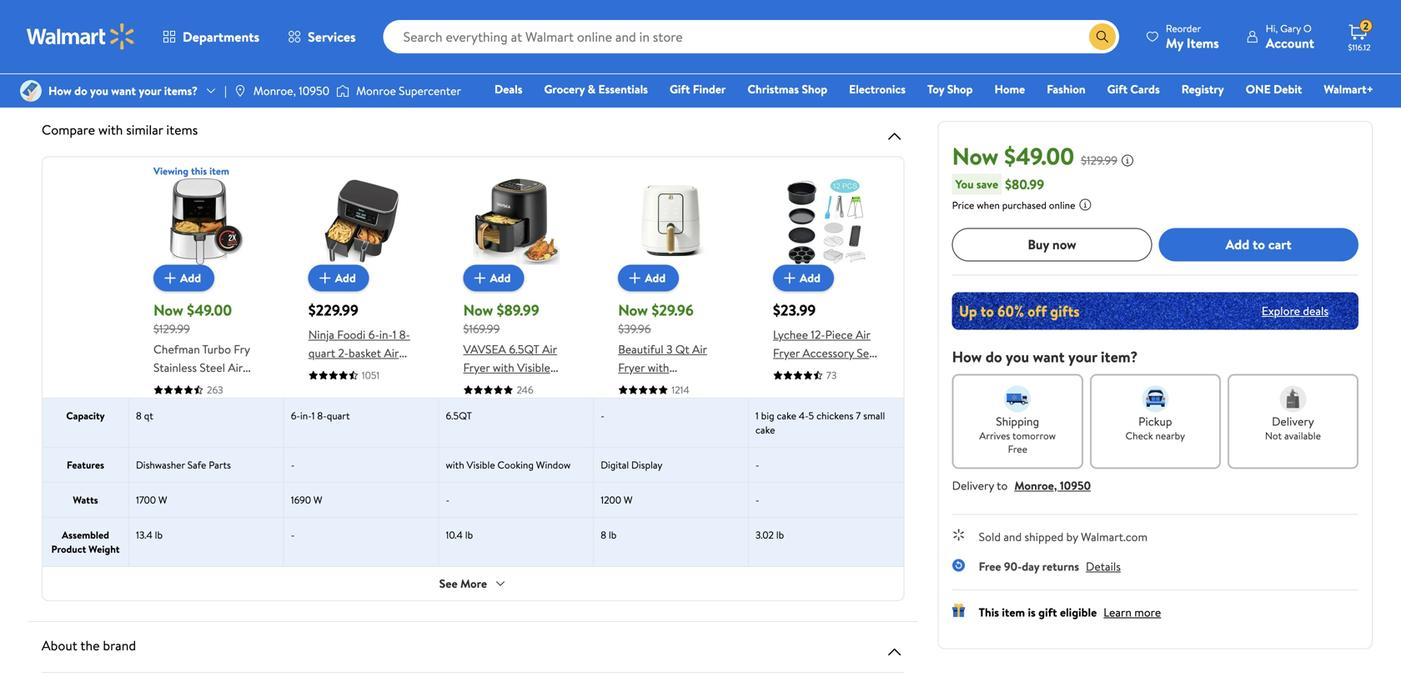 Task type: locate. For each thing, give the bounding box(es) containing it.
with left little
[[241, 10, 263, 26]]

1 vertical spatial see
[[439, 575, 458, 592]]

1 inside $229.99 ninja foodi 6-in-1 8- quart 2-basket air fryer with dualzone technology
[[393, 327, 396, 343]]

the right "just"
[[481, 25, 498, 41]]

add for $49.00
[[180, 270, 201, 286]]

$129.99 left learn more about strikethrough prices image
[[1081, 152, 1118, 168]]

touch right digital at the right of page
[[766, 10, 795, 26]]

fashion link
[[1039, 80, 1093, 98]]

1 add to cart image from the left
[[160, 268, 180, 288]]

$129.99 inside now $49.00 $129.99 chefman turbo fry stainless steel air fryer with basket divider, 8 quart
[[153, 321, 190, 337]]

free inside shipping arrives tomorrow free
[[1008, 442, 1028, 456]]

with
[[241, 10, 263, 26], [98, 121, 123, 139], [493, 359, 514, 376], [648, 359, 669, 376], [338, 363, 360, 380], [183, 378, 205, 394], [503, 433, 525, 449], [446, 458, 464, 472]]

air left fry
[[595, 25, 610, 41]]

1700 w cell
[[129, 483, 284, 517]]

2 horizontal spatial the
[[481, 25, 498, 41]]

with
[[555, 10, 579, 26]]

add to cart image inside $229.99 group
[[315, 268, 335, 288]]

add button for $49.00
[[153, 265, 214, 292]]

4 add to cart image from the left
[[780, 268, 800, 288]]

3 add to cart image from the left
[[470, 268, 490, 288]]

in- down the technology
[[300, 409, 312, 423]]

now down add to cart image
[[618, 300, 648, 321]]

to left no
[[292, 10, 303, 26]]

Walmart Site-Wide search field
[[383, 20, 1119, 53]]

0 horizontal spatial digital
[[483, 396, 516, 412]]

1 horizontal spatial 8-
[[399, 327, 410, 343]]

add button inside $229.99 group
[[308, 265, 369, 292]]

with inside now $49.00 $129.99 chefman turbo fry stainless steel air fryer with basket divider, 8 quart
[[183, 378, 205, 394]]

dishwasher safe parts cell
[[129, 448, 284, 482]]

w right the 1200
[[624, 493, 633, 507]]

visible down cooker
[[467, 458, 495, 472]]

gift left cards
[[1107, 81, 1128, 97]]

0 vertical spatial item
[[209, 164, 229, 178]]

4 row from the top
[[43, 482, 904, 517]]

toy shop link
[[920, 80, 980, 98]]

1 horizontal spatial see
[[782, 68, 800, 85]]

calories.
[[344, 39, 385, 55]]

1690 w
[[291, 493, 322, 507]]

about the brand image
[[885, 642, 905, 662]]

what
[[545, 68, 569, 85]]

0 horizontal spatial as
[[385, 10, 395, 26]]

6.5qt up cooker
[[446, 409, 472, 423]]

1 vertical spatial 6.5qt
[[446, 409, 472, 423]]

dishwasher inside the now $89.99 $169.99 vavsea 6.5qt air fryer with visible cooking window, 10- in-1 digital touch large airfryer oven cooker with non- stick basket, dishwasher safe, 1600w
[[463, 470, 521, 486]]

1 horizontal spatial $49.00
[[1004, 140, 1074, 172]]

0 vertical spatial visible
[[517, 359, 550, 376]]

now for now $49.00
[[952, 140, 999, 172]]

- cell
[[594, 399, 749, 447], [284, 448, 439, 482], [749, 448, 904, 482], [439, 483, 594, 517], [749, 483, 904, 517], [284, 518, 439, 566]]

1 horizontal spatial 8
[[195, 396, 202, 412]]

1 horizontal spatial touch
[[766, 10, 795, 26]]

w right 1700
[[158, 493, 167, 507]]

sold and shipped by walmart.com
[[979, 529, 1148, 545]]

add down the chefman turbo fry stainless steel air fryer with basket divider, 8 quart image in the left top of the page
[[180, 270, 201, 286]]

digital inside cell
[[601, 458, 629, 472]]

1 vertical spatial fry
[[234, 341, 250, 357]]

w inside cell
[[158, 493, 167, 507]]

fryer down vavsea
[[463, 359, 490, 376]]

with down airfryer
[[503, 433, 525, 449]]

add button up $23.99
[[773, 265, 834, 292]]

shop inside christmas shop link
[[802, 81, 828, 97]]

0 horizontal spatial $129.99
[[153, 321, 190, 337]]

add button for lychee
[[773, 265, 834, 292]]

row header
[[43, 177, 129, 398]]

now inside now $49.00 $129.99 chefman turbo fry stainless steel air fryer with basket divider, 8 quart
[[153, 300, 183, 321]]

beautiful 3 qt air fryer with turbocrisp technology, white icing by drew barrymore image
[[628, 178, 715, 265]]

free down shipping
[[1008, 442, 1028, 456]]

0 horizontal spatial do
[[74, 83, 87, 99]]

6.5qt up 'window,'
[[509, 341, 539, 357]]

add button inside now $89.99 "group"
[[463, 265, 524, 292]]

quart inside $229.99 ninja foodi 6-in-1 8- quart 2-basket air fryer with dualzone technology
[[308, 345, 335, 361]]

adjustable
[[62, 25, 112, 41]]

1 horizontal spatial delivery
[[1272, 413, 1314, 429]]

air inside "healthy meals made easy: fry with little to no oil for meals as nutritious as they are delicious. with 4 one-touch cooking presets, digital touch control, and adjustable temperature control from 200 ° to 400 °f, you can make your meals just the way you like them. air fry your fries, chicken, vegetables, pizza, frozen foods, or reheat leftovers to perfect crispness--without the extra calories."
[[595, 25, 610, 41]]

0 horizontal spatial in-
[[300, 409, 312, 423]]

1 horizontal spatial as
[[449, 10, 460, 26]]

control,
[[798, 10, 837, 26]]

6-
[[368, 327, 379, 343], [291, 409, 300, 423]]

delivery down intent image for delivery
[[1272, 413, 1314, 429]]

add button up 'chefman'
[[153, 265, 214, 292]]

0 horizontal spatial 10950
[[299, 83, 330, 99]]

1 lb from the left
[[155, 528, 163, 542]]

w
[[158, 493, 167, 507], [314, 493, 322, 507], [624, 493, 633, 507]]

0 horizontal spatial touch
[[615, 10, 644, 26]]

0 vertical spatial how
[[48, 83, 72, 99]]

3 lb from the left
[[609, 528, 617, 542]]

delivery for to
[[952, 477, 994, 494]]

0 vertical spatial fry
[[222, 10, 238, 26]]

departments button
[[148, 17, 274, 57]]

1 left big
[[756, 409, 759, 423]]

0 vertical spatial see
[[782, 68, 800, 85]]

2 horizontal spatial in-
[[463, 396, 477, 412]]

airfryer
[[494, 415, 534, 431]]

$129.99 up 'chefman'
[[153, 321, 190, 337]]

1 horizontal spatial do
[[986, 346, 1002, 367]]

monroe, 10950
[[253, 83, 330, 99]]

eligible
[[1060, 604, 1097, 620]]

1 horizontal spatial dishwasher
[[463, 470, 521, 486]]

10.4 lb cell
[[439, 518, 594, 566]]

and right control,
[[840, 10, 858, 26]]

0 vertical spatial monroe,
[[253, 83, 296, 99]]

provide
[[504, 68, 542, 85]]

2 w from the left
[[314, 493, 322, 507]]

assembled product weight row header
[[43, 518, 129, 566]]

buy now button
[[952, 228, 1152, 261]]

by right shipped
[[1066, 529, 1078, 545]]

row
[[43, 164, 904, 504], [43, 398, 904, 447], [43, 447, 904, 482], [43, 482, 904, 517], [43, 517, 904, 566]]

add button inside $23.99 group
[[773, 265, 834, 292]]

product
[[211, 68, 252, 85]]

$49.00 for now $49.00 $129.99 chefman turbo fry stainless steel air fryer with basket divider, 8 quart
[[187, 300, 232, 321]]

watts row header
[[43, 483, 129, 517]]

0 vertical spatial digital
[[483, 396, 516, 412]]

toy shop
[[928, 81, 973, 97]]

1 vertical spatial 10950
[[1060, 477, 1091, 494]]

0 horizontal spatial want
[[111, 83, 136, 99]]

see right it.
[[782, 68, 800, 85]]

learn more button
[[1104, 604, 1161, 620]]

by
[[645, 415, 657, 431], [1066, 529, 1078, 545]]

dishwasher
[[136, 458, 185, 472], [463, 470, 521, 486]]

air up 10-
[[542, 341, 557, 357]]

by inside now $29.96 $39.96 beautiful 3 qt air fryer with turbocrisp technology, white icing by drew barrymore
[[645, 415, 657, 431]]

you left "see"
[[572, 68, 590, 85]]

1 horizontal spatial $129.99
[[1081, 152, 1118, 168]]

w for 1700 w
[[158, 493, 167, 507]]

or
[[886, 25, 896, 41]]

add button for ninja
[[308, 265, 369, 292]]

gift left finder
[[670, 81, 690, 97]]

christmas shop
[[748, 81, 828, 97]]

0 vertical spatial delivery
[[1272, 413, 1314, 429]]

10950 up sold and shipped by walmart.com
[[1060, 477, 1091, 494]]

walmart.com
[[1081, 529, 1148, 545]]

1 vertical spatial want
[[1033, 346, 1065, 367]]

shop inside toy shop link
[[947, 81, 973, 97]]

8 left qt
[[136, 409, 142, 423]]

6- up basket
[[368, 327, 379, 343]]

1 row from the top
[[43, 164, 904, 504]]

1 horizontal spatial visible
[[517, 359, 550, 376]]

0 vertical spatial 6-
[[368, 327, 379, 343]]

now $49.00 group
[[153, 178, 260, 412]]

delivery inside delivery not available
[[1272, 413, 1314, 429]]

1 vertical spatial do
[[986, 346, 1002, 367]]

1 vertical spatial delivery
[[952, 477, 994, 494]]

8 inside now $49.00 $129.99 chefman turbo fry stainless steel air fryer with basket divider, 8 quart
[[195, 396, 202, 412]]

in- up large
[[463, 396, 477, 412]]

lb right 13.4
[[155, 528, 163, 542]]

gifting made easy image
[[952, 604, 966, 617]]

quart down ninja
[[308, 345, 335, 361]]

0 vertical spatial $129.99
[[1081, 152, 1118, 168]]

fryer
[[773, 345, 800, 361], [463, 359, 490, 376], [618, 359, 645, 376], [308, 363, 335, 380], [153, 378, 180, 394]]

3.02 lb cell
[[749, 518, 904, 566]]

more
[[460, 575, 487, 592]]

0 vertical spatial free
[[1008, 442, 1028, 456]]

digital left display
[[601, 458, 629, 472]]

1200 w
[[601, 493, 633, 507]]

fry up departments
[[222, 10, 238, 26]]

1 vertical spatial $129.99
[[153, 321, 190, 337]]

purchased
[[1002, 198, 1047, 212]]

add to cart image inside now $49.00 "group"
[[160, 268, 180, 288]]

with left 263
[[183, 378, 205, 394]]

monroe, down without at the left top
[[253, 83, 296, 99]]

0 vertical spatial quart
[[308, 345, 335, 361]]

quart
[[308, 345, 335, 361], [327, 409, 350, 423]]

add for lychee
[[800, 270, 821, 286]]

1 horizontal spatial item
[[1002, 604, 1025, 620]]

1 horizontal spatial monroe,
[[1015, 477, 1057, 494]]

nutritious
[[398, 10, 447, 26]]

to
[[292, 10, 303, 26], [279, 25, 290, 41], [145, 39, 156, 55], [101, 68, 112, 85], [1253, 235, 1265, 254], [997, 477, 1008, 494]]

sold
[[979, 529, 1001, 545]]

0 vertical spatial want
[[111, 83, 136, 99]]

1 vertical spatial visible
[[467, 458, 495, 472]]

to left the cart
[[1253, 235, 1265, 254]]

add button up $89.99 on the top left of page
[[463, 265, 524, 292]]

1 vertical spatial $49.00
[[187, 300, 232, 321]]

0 vertical spatial cooking
[[463, 378, 506, 394]]

6.5qt inside the now $89.99 $169.99 vavsea 6.5qt air fryer with visible cooking window, 10- in-1 digital touch large airfryer oven cooker with non- stick basket, dishwasher safe, 1600w
[[509, 341, 539, 357]]

legal information image
[[1079, 198, 1092, 211]]

add inside now $29.96 group
[[645, 270, 666, 286]]

steel
[[200, 359, 225, 376]]

piece
[[825, 327, 853, 343]]

explore deals
[[1262, 303, 1329, 319]]

lychee
[[773, 327, 808, 343]]

not
[[1265, 429, 1282, 443]]

shipped
[[1025, 529, 1064, 545]]

1 horizontal spatial 6-
[[368, 327, 379, 343]]

fry inside now $49.00 $129.99 chefman turbo fry stainless steel air fryer with basket divider, 8 quart
[[234, 341, 250, 357]]

christmas
[[748, 81, 799, 97]]

cooking inside with visible cooking window cell
[[498, 458, 534, 472]]

compare with similar items image
[[885, 126, 905, 146]]

 image
[[336, 83, 350, 99]]

1 inside the now $89.99 $169.99 vavsea 6.5qt air fryer with visible cooking window, 10- in-1 digital touch large airfryer oven cooker with non- stick basket, dishwasher safe, 1600w
[[477, 396, 480, 412]]

1 up dualzone
[[393, 327, 396, 343]]

$229.99 group
[[308, 178, 415, 398]]

1 vertical spatial by
[[1066, 529, 1078, 545]]

fryer inside $23.99 lychee 12-piece air fryer accessory set 3.8qt - 5.8qt
[[773, 345, 800, 361]]

1 add button from the left
[[153, 265, 214, 292]]

0 horizontal spatial gift
[[670, 81, 690, 97]]

gift inside "link"
[[670, 81, 690, 97]]

item left is
[[1002, 604, 1025, 620]]

fryer down the beautiful
[[618, 359, 645, 376]]

3 w from the left
[[624, 493, 633, 507]]

263
[[207, 383, 223, 397]]

now
[[952, 140, 999, 172], [153, 300, 183, 321], [463, 300, 493, 321], [618, 300, 648, 321]]

6.5qt inside 6.5qt cell
[[446, 409, 472, 423]]

0 horizontal spatial how
[[48, 83, 72, 99]]

1 vertical spatial how
[[952, 346, 982, 367]]

quart down the technology
[[327, 409, 350, 423]]

add to cart image up the '$229.99'
[[315, 268, 335, 288]]

dishwasher up 1700 w at the bottom left of page
[[136, 458, 185, 472]]

free left the 90-
[[979, 558, 1001, 574]]

2 touch from the left
[[766, 10, 795, 26]]

lb for 8 lb
[[609, 528, 617, 542]]

my
[[1166, 34, 1184, 52]]

$49.00 up "$80.99"
[[1004, 140, 1074, 172]]

add button inside now $49.00 "group"
[[153, 265, 214, 292]]

1 horizontal spatial 6.5qt
[[509, 341, 539, 357]]

is
[[1028, 604, 1036, 620]]

1 horizontal spatial shop
[[947, 81, 973, 97]]

0 vertical spatial 10950
[[299, 83, 330, 99]]

as left "they" in the top of the page
[[449, 10, 460, 26]]

0 horizontal spatial 8
[[136, 409, 142, 423]]

4 lb from the left
[[776, 528, 784, 542]]

frozen
[[817, 25, 849, 41]]

add inside $229.99 group
[[335, 270, 356, 286]]

you left like
[[523, 25, 541, 41]]

more
[[1135, 604, 1161, 620]]

accessory
[[803, 345, 854, 361]]

3 add button from the left
[[463, 265, 524, 292]]

with down vavsea
[[493, 359, 514, 376]]

2 horizontal spatial w
[[624, 493, 633, 507]]

see our disclaimer button
[[782, 68, 874, 85]]

can
[[354, 25, 371, 41]]

1 horizontal spatial want
[[1033, 346, 1065, 367]]

5 add button from the left
[[773, 265, 834, 292]]

1 down the technology
[[312, 409, 315, 423]]

1 vertical spatial 8-
[[317, 409, 327, 423]]

0 vertical spatial by
[[645, 415, 657, 431]]

 image
[[20, 80, 42, 102], [233, 84, 247, 98]]

1 touch from the left
[[615, 10, 644, 26]]

cooking down non-
[[498, 458, 534, 472]]

8- up dualzone
[[399, 327, 410, 343]]

$49.00 up turbo
[[187, 300, 232, 321]]

1 vertical spatial 6-
[[291, 409, 300, 423]]

add button for $89.99
[[463, 265, 524, 292]]

and inside "healthy meals made easy: fry with little to no oil for meals as nutritious as they are delicious. with 4 one-touch cooking presets, digital touch control, and adjustable temperature control from 200 ° to 400 °f, you can make your meals just the way you like them. air fry your fries, chicken, vegetables, pizza, frozen foods, or reheat leftovers to perfect crispness--without the extra calories."
[[840, 10, 858, 26]]

lb inside cell
[[776, 528, 784, 542]]

0 vertical spatial do
[[74, 83, 87, 99]]

features
[[67, 458, 104, 472]]

fryer inside now $49.00 $129.99 chefman turbo fry stainless steel air fryer with basket divider, 8 quart
[[153, 378, 180, 394]]

quart inside cell
[[327, 409, 350, 423]]

now inside the now $89.99 $169.99 vavsea 6.5qt air fryer with visible cooking window, 10- in-1 digital touch large airfryer oven cooker with non- stick basket, dishwasher safe, 1600w
[[463, 300, 493, 321]]

visible inside cell
[[467, 458, 495, 472]]

2 add to cart image from the left
[[315, 268, 335, 288]]

item right this
[[209, 164, 229, 178]]

home
[[995, 81, 1025, 97]]

4
[[582, 10, 589, 26]]

2 lb from the left
[[465, 528, 473, 542]]

3 row from the top
[[43, 447, 904, 482]]

1 vertical spatial digital
[[601, 458, 629, 472]]

1 horizontal spatial in-
[[379, 327, 393, 343]]

walmart+
[[1324, 81, 1374, 97]]

learn more about strikethrough prices image
[[1121, 154, 1134, 167]]

- inside $23.99 lychee 12-piece air fryer accessory set 3.8qt - 5.8qt
[[806, 363, 811, 380]]

row containing assembled product weight
[[43, 517, 904, 566]]

1 vertical spatial cooking
[[498, 458, 534, 472]]

1 vertical spatial quart
[[327, 409, 350, 423]]

0 horizontal spatial free
[[979, 558, 1001, 574]]

 image for how do you want your items?
[[20, 80, 42, 102]]

add up the '$229.99'
[[335, 270, 356, 286]]

1 up large
[[477, 396, 480, 412]]

gift finder link
[[662, 80, 733, 98]]

8 left quart
[[195, 396, 202, 412]]

add inside now $89.99 "group"
[[490, 270, 511, 286]]

$116.12
[[1348, 42, 1371, 53]]

air up dualzone
[[384, 345, 399, 361]]

0 horizontal spatial by
[[645, 415, 657, 431]]

digital display
[[601, 458, 663, 472]]

2 gift from the left
[[1107, 81, 1128, 97]]

now inside now $29.96 $39.96 beautiful 3 qt air fryer with turbocrisp technology, white icing by drew barrymore
[[618, 300, 648, 321]]

fryer up 3.8qt
[[773, 345, 800, 361]]

items
[[1187, 34, 1219, 52]]

1 shop from the left
[[802, 81, 828, 97]]

1 horizontal spatial meals
[[429, 25, 458, 41]]

in- inside $229.99 ninja foodi 6-in-1 8- quart 2-basket air fryer with dualzone technology
[[379, 327, 393, 343]]

in- inside cell
[[300, 409, 312, 423]]

1 gift from the left
[[670, 81, 690, 97]]

with down 3
[[648, 359, 669, 376]]

quart
[[205, 396, 235, 412]]

0 vertical spatial 6.5qt
[[509, 341, 539, 357]]

0 horizontal spatial  image
[[20, 80, 42, 102]]

add to cart image up $23.99
[[780, 268, 800, 288]]

visible inside the now $89.99 $169.99 vavsea 6.5qt air fryer with visible cooking window, 10- in-1 digital touch large airfryer oven cooker with non- stick basket, dishwasher safe, 1600w
[[517, 359, 550, 376]]

add inside $23.99 group
[[800, 270, 821, 286]]

add to cart image
[[160, 268, 180, 288], [315, 268, 335, 288], [470, 268, 490, 288], [780, 268, 800, 288]]

air up set
[[856, 327, 871, 343]]

digital display cell
[[594, 448, 749, 482]]

technology,
[[618, 396, 678, 412]]

now $29.96 $39.96 beautiful 3 qt air fryer with turbocrisp technology, white icing by drew barrymore
[[618, 300, 711, 449]]

2 row from the top
[[43, 398, 904, 447]]

2 add button from the left
[[308, 265, 369, 292]]

$49.00 inside now $49.00 $129.99 chefman turbo fry stainless steel air fryer with basket divider, 8 quart
[[187, 300, 232, 321]]

touch left cooking
[[615, 10, 644, 26]]

price
[[952, 198, 974, 212]]

lb inside cell
[[465, 528, 473, 542]]

deals link
[[487, 80, 530, 98]]

0 horizontal spatial dishwasher
[[136, 458, 185, 472]]

0 horizontal spatial delivery
[[952, 477, 994, 494]]

made
[[153, 10, 187, 26]]

with down cooker
[[446, 458, 464, 472]]

add for ninja
[[335, 270, 356, 286]]

0 horizontal spatial $49.00
[[187, 300, 232, 321]]

services
[[308, 28, 356, 46]]

8- inside $229.99 ninja foodi 6-in-1 8- quart 2-basket air fryer with dualzone technology
[[399, 327, 410, 343]]

you up "intent image for shipping"
[[1006, 346, 1029, 367]]

1 horizontal spatial  image
[[233, 84, 247, 98]]

add to cart image for ninja
[[315, 268, 335, 288]]

row containing features
[[43, 447, 904, 482]]

fryer inside the now $89.99 $169.99 vavsea 6.5qt air fryer with visible cooking window, 10- in-1 digital touch large airfryer oven cooker with non- stick basket, dishwasher safe, 1600w
[[463, 359, 490, 376]]

w for 1690 w
[[314, 493, 322, 507]]

lb down the 1200
[[609, 528, 617, 542]]

item
[[209, 164, 229, 178], [1002, 604, 1025, 620]]

1 horizontal spatial w
[[314, 493, 322, 507]]

window,
[[508, 378, 551, 394]]

0 vertical spatial 8-
[[399, 327, 410, 343]]

services button
[[274, 17, 370, 57]]

how
[[48, 83, 72, 99], [952, 346, 982, 367]]

we
[[662, 68, 677, 85]]

as right can
[[385, 10, 395, 26]]

add up $23.99
[[800, 270, 821, 286]]

13.4
[[136, 528, 152, 542]]

about
[[42, 636, 77, 655]]

0 horizontal spatial see
[[439, 575, 458, 592]]

add up $89.99 on the top left of page
[[490, 270, 511, 286]]

by down technology,
[[645, 415, 657, 431]]

your right fry
[[630, 25, 652, 41]]

8- inside cell
[[317, 409, 327, 423]]

add to cart image inside $23.99 group
[[780, 268, 800, 288]]

5.8qt
[[813, 363, 844, 380]]

we aim to show you accurate product information. manufacturers, suppliers and others provide what you see here, and we have not verified it. see our disclaimer
[[62, 68, 874, 85]]

oven
[[537, 415, 565, 431]]

want right aim
[[111, 83, 136, 99]]

3.02
[[756, 528, 774, 542]]

4 add button from the left
[[618, 265, 679, 292]]

add inside now $49.00 "group"
[[180, 270, 201, 286]]

10950 down 'extra'
[[299, 83, 330, 99]]

8 down the 1200
[[601, 528, 606, 542]]

6- right quart
[[291, 409, 300, 423]]

8 for 8 qt
[[136, 409, 142, 423]]

1 vertical spatial free
[[979, 558, 1001, 574]]

reorder
[[1166, 21, 1201, 35]]

see more
[[439, 575, 487, 592]]

2 horizontal spatial 8
[[601, 528, 606, 542]]

delivery for not
[[1272, 413, 1314, 429]]

you right show
[[144, 68, 162, 85]]

1 horizontal spatial free
[[1008, 442, 1028, 456]]

delivery
[[1272, 413, 1314, 429], [952, 477, 994, 494]]

0 vertical spatial $49.00
[[1004, 140, 1074, 172]]

add to cart image inside now $89.99 "group"
[[470, 268, 490, 288]]

lb for 10.4 lb
[[465, 528, 473, 542]]

with inside now $29.96 $39.96 beautiful 3 qt air fryer with turbocrisp technology, white icing by drew barrymore
[[648, 359, 669, 376]]

1 horizontal spatial digital
[[601, 458, 629, 472]]

5 row from the top
[[43, 517, 904, 566]]

73
[[827, 368, 837, 382]]

6-in-1 8-quart
[[291, 409, 350, 423]]

air inside the now $89.99 $169.99 vavsea 6.5qt air fryer with visible cooking window, 10- in-1 digital touch large airfryer oven cooker with non- stick basket, dishwasher safe, 1600w
[[542, 341, 557, 357]]

lb right 10.4 on the left bottom
[[465, 528, 473, 542]]

for
[[336, 10, 351, 26]]

the left °f,
[[295, 39, 312, 55]]

add to cart image up $169.99
[[470, 268, 490, 288]]

|
[[224, 83, 227, 99]]

stick
[[463, 451, 488, 468]]

add button inside now $29.96 group
[[618, 265, 679, 292]]

1200
[[601, 493, 621, 507]]

0 horizontal spatial 8-
[[317, 409, 327, 423]]

dishwasher up 1600w
[[463, 470, 521, 486]]

weight
[[89, 542, 120, 556]]

1 horizontal spatial 10950
[[1060, 477, 1091, 494]]

8- down the technology
[[317, 409, 327, 423]]

do for how do you want your items?
[[74, 83, 87, 99]]

gift for gift finder
[[670, 81, 690, 97]]

do for how do you want your item?
[[986, 346, 1002, 367]]

you right °f,
[[332, 25, 351, 41]]

1 horizontal spatial gift
[[1107, 81, 1128, 97]]

2 shop from the left
[[947, 81, 973, 97]]

delivery up sold
[[952, 477, 994, 494]]

1 horizontal spatial how
[[952, 346, 982, 367]]

meals right for
[[353, 10, 382, 26]]

0 horizontal spatial w
[[158, 493, 167, 507]]

0 horizontal spatial visible
[[467, 458, 495, 472]]

and left others
[[447, 68, 466, 85]]

6-in-1 8-quart cell
[[284, 399, 439, 447]]

cart
[[1268, 235, 1292, 254]]

add to cart image for $49.00
[[160, 268, 180, 288]]

now for now $29.96 $39.96 beautiful 3 qt air fryer with turbocrisp technology, white icing by drew barrymore
[[618, 300, 648, 321]]

do up 'compare'
[[74, 83, 87, 99]]

fryer up divider,
[[153, 378, 180, 394]]

1 w from the left
[[158, 493, 167, 507]]

0 horizontal spatial 6-
[[291, 409, 300, 423]]

0 horizontal spatial shop
[[802, 81, 828, 97]]

dishwasher inside cell
[[136, 458, 185, 472]]

row containing watts
[[43, 482, 904, 517]]

air up basket
[[228, 359, 243, 376]]

1 big cake 4-5 chickens 7 small cake cell
[[749, 399, 904, 447]]

2 as from the left
[[449, 10, 460, 26]]

intent image for pickup image
[[1142, 386, 1169, 412]]



Task type: vqa. For each thing, say whether or not it's contained in the screenshot.


Task type: describe. For each thing, give the bounding box(es) containing it.
with visible cooking window cell
[[439, 448, 594, 482]]

vavsea
[[463, 341, 506, 357]]

finder
[[693, 81, 726, 97]]

your right make
[[404, 25, 426, 41]]

1 inside the 1 big cake 4-5 chickens 7 small cake
[[756, 409, 759, 423]]

1 big cake 4-5 chickens 7 small cake
[[756, 409, 885, 437]]

like
[[544, 25, 561, 41]]

0 horizontal spatial monroe,
[[253, 83, 296, 99]]

air inside now $29.96 $39.96 beautiful 3 qt air fryer with turbocrisp technology, white icing by drew barrymore
[[692, 341, 707, 357]]

with inside $229.99 ninja foodi 6-in-1 8- quart 2-basket air fryer with dualzone technology
[[338, 363, 360, 380]]

no
[[305, 10, 318, 26]]

chefman turbo fry stainless steel air fryer with basket divider, 8 quart image
[[163, 178, 250, 265]]

gary
[[1281, 21, 1301, 35]]

your left items?
[[139, 83, 161, 99]]

monroe
[[356, 83, 396, 99]]

explore deals link
[[1255, 296, 1335, 326]]

this item is gift eligible learn more
[[979, 604, 1161, 620]]

 image for monroe, 10950
[[233, 84, 247, 98]]

- cell down 1214
[[594, 399, 749, 447]]

400
[[292, 25, 314, 41]]

ninja
[[308, 327, 334, 343]]

°
[[272, 25, 276, 41]]

qt
[[144, 409, 153, 423]]

to left "perfect"
[[145, 39, 156, 55]]

- inside "healthy meals made easy: fry with little to no oil for meals as nutritious as they are delicious. with 4 one-touch cooking presets, digital touch control, and adjustable temperature control from 200 ° to 400 °f, you can make your meals just the way you like them. air fry your fries, chicken, vegetables, pizza, frozen foods, or reheat leftovers to perfect crispness--without the extra calories."
[[250, 39, 254, 55]]

we
[[62, 68, 78, 85]]

your left item?
[[1068, 346, 1097, 367]]

w for 1200 w
[[624, 493, 633, 507]]

row containing capacity
[[43, 398, 904, 447]]

easy:
[[189, 10, 219, 26]]

air inside $23.99 lychee 12-piece air fryer accessory set 3.8qt - 5.8qt
[[856, 327, 871, 343]]

save
[[977, 176, 999, 192]]

to right '°'
[[279, 25, 290, 41]]

up to sixty percent off deals. shop now. image
[[952, 292, 1359, 330]]

how for how do you want your items?
[[48, 83, 72, 99]]

brand
[[103, 636, 136, 655]]

vavsea 6.5qt air fryer with visible cooking window, 10-in-1 digital touch large airfryer oven cooker with non-stick basket, dishwasher safe, 1600w image
[[473, 178, 560, 265]]

tomorrow
[[1013, 429, 1056, 443]]

lb for 3.02 lb
[[776, 528, 784, 542]]

add to cart
[[1226, 235, 1292, 254]]

fryer inside $229.99 ninja foodi 6-in-1 8- quart 2-basket air fryer with dualzone technology
[[308, 363, 335, 380]]

technology
[[308, 382, 366, 398]]

air inside now $49.00 $129.99 chefman turbo fry stainless steel air fryer with basket divider, 8 quart
[[228, 359, 243, 376]]

with inside cell
[[446, 458, 464, 472]]

small
[[863, 409, 885, 423]]

1 as from the left
[[385, 10, 395, 26]]

gift
[[1039, 604, 1057, 620]]

and right sold
[[1004, 529, 1022, 545]]

to inside add to cart button
[[1253, 235, 1265, 254]]

shop for christmas shop
[[802, 81, 828, 97]]

intent image for delivery image
[[1280, 386, 1307, 412]]

fry
[[613, 25, 627, 41]]

- cell down with visible cooking window cell at the bottom of page
[[439, 483, 594, 517]]

$80.99
[[1005, 175, 1044, 193]]

how do you want your items?
[[48, 83, 198, 99]]

$229.99
[[308, 300, 359, 321]]

add button for $29.96
[[618, 265, 679, 292]]

0 horizontal spatial cake
[[756, 423, 775, 437]]

gift for gift cards
[[1107, 81, 1128, 97]]

add for $29.96
[[645, 270, 666, 286]]

set
[[857, 345, 874, 361]]

now
[[1053, 235, 1077, 254]]

how for how do you want your item?
[[952, 346, 982, 367]]

deals
[[495, 81, 523, 97]]

shop for toy shop
[[947, 81, 973, 97]]

fry inside "healthy meals made easy: fry with little to no oil for meals as nutritious as they are delicious. with 4 one-touch cooking presets, digital touch control, and adjustable temperature control from 200 ° to 400 °f, you can make your meals just the way you like them. air fry your fries, chicken, vegetables, pizza, frozen foods, or reheat leftovers to perfect crispness--without the extra calories."
[[222, 10, 238, 26]]

supercenter
[[399, 83, 461, 99]]

verified
[[726, 68, 764, 85]]

turbo
[[202, 341, 231, 357]]

free 90-day returns details
[[979, 558, 1121, 574]]

200
[[248, 25, 269, 41]]

$49.00 for now $49.00
[[1004, 140, 1074, 172]]

arrives
[[980, 429, 1010, 443]]

shipping arrives tomorrow free
[[980, 413, 1056, 456]]

1051
[[362, 368, 380, 382]]

see inside button
[[439, 575, 458, 592]]

this
[[191, 164, 207, 178]]

fries,
[[655, 25, 680, 41]]

with inside "healthy meals made easy: fry with little to no oil for meals as nutritious as they are delicious. with 4 one-touch cooking presets, digital touch control, and adjustable temperature control from 200 ° to 400 °f, you can make your meals just the way you like them. air fry your fries, chicken, vegetables, pizza, frozen foods, or reheat leftovers to perfect crispness--without the extra calories."
[[241, 10, 263, 26]]

turbocrisp
[[618, 378, 673, 394]]

0 horizontal spatial the
[[80, 636, 100, 655]]

1 horizontal spatial by
[[1066, 529, 1078, 545]]

about the brand
[[42, 636, 136, 655]]

1 inside 6-in-1 8-quart cell
[[312, 409, 315, 423]]

grocery & essentials link
[[537, 80, 656, 98]]

similar
[[126, 121, 163, 139]]

show
[[115, 68, 141, 85]]

qt
[[675, 341, 690, 357]]

suppliers
[[400, 68, 445, 85]]

features row header
[[43, 448, 129, 482]]

8 lb
[[601, 528, 617, 542]]

you left show
[[90, 83, 108, 99]]

1690 w cell
[[284, 483, 439, 517]]

cooking
[[647, 10, 687, 26]]

now $29.96 group
[[618, 178, 725, 449]]

fryer inside now $29.96 $39.96 beautiful 3 qt air fryer with turbocrisp technology, white icing by drew barrymore
[[618, 359, 645, 376]]

to right aim
[[101, 68, 112, 85]]

drew
[[660, 415, 687, 431]]

you save $80.99
[[956, 175, 1044, 193]]

reorder my items
[[1166, 21, 1219, 52]]

add to cart image for lychee
[[780, 268, 800, 288]]

search icon image
[[1096, 30, 1109, 43]]

6- inside $229.99 ninja foodi 6-in-1 8- quart 2-basket air fryer with dualzone technology
[[368, 327, 379, 343]]

now for now $49.00 $129.99 chefman turbo fry stainless steel air fryer with basket divider, 8 quart
[[153, 300, 183, 321]]

0 horizontal spatial meals
[[353, 10, 382, 26]]

Search search field
[[383, 20, 1119, 53]]

digital inside the now $89.99 $169.99 vavsea 6.5qt air fryer with visible cooking window, 10- in-1 digital touch large airfryer oven cooker with non- stick basket, dishwasher safe, 1600w
[[483, 396, 516, 412]]

6.5qt cell
[[439, 399, 594, 447]]

add for $89.99
[[490, 270, 511, 286]]

have
[[679, 68, 703, 85]]

accurate
[[165, 68, 209, 85]]

day
[[1022, 558, 1040, 574]]

1 horizontal spatial the
[[295, 39, 312, 55]]

with left similar
[[98, 121, 123, 139]]

add to cart image
[[625, 268, 645, 288]]

and left "we"
[[641, 68, 660, 85]]

1 vertical spatial item
[[1002, 604, 1025, 620]]

6- inside 6-in-1 8-quart cell
[[291, 409, 300, 423]]

viewing this item
[[153, 164, 229, 178]]

1 vertical spatial monroe,
[[1015, 477, 1057, 494]]

13.4 lb
[[136, 528, 163, 542]]

delivery not available
[[1265, 413, 1321, 443]]

way
[[501, 25, 520, 41]]

lb for 13.4 lb
[[155, 528, 163, 542]]

- cell up 1690 w cell
[[284, 448, 439, 482]]

$89.99
[[497, 300, 539, 321]]

vegetables,
[[727, 25, 784, 41]]

hi,
[[1266, 21, 1278, 35]]

in- inside the now $89.99 $169.99 vavsea 6.5qt air fryer with visible cooking window, 10- in-1 digital touch large airfryer oven cooker with non- stick basket, dishwasher safe, 1600w
[[463, 396, 477, 412]]

watts
[[73, 493, 98, 507]]

account
[[1266, 34, 1315, 52]]

0 horizontal spatial item
[[209, 164, 229, 178]]

information.
[[255, 68, 318, 85]]

- cell down 1 big cake 4-5 chickens 7 small cake cell
[[749, 448, 904, 482]]

safe
[[187, 458, 206, 472]]

see more button
[[426, 571, 520, 597]]

- cell down 1690 w cell
[[284, 518, 439, 566]]

add inside button
[[1226, 235, 1250, 254]]

dishwasher safe parts
[[136, 458, 231, 472]]

chicken,
[[683, 25, 724, 41]]

capacity row header
[[43, 399, 129, 447]]

add to cart image for $89.99
[[470, 268, 490, 288]]

8 lb cell
[[594, 518, 749, 566]]

$23.99 lychee 12-piece air fryer accessory set 3.8qt - 5.8qt
[[773, 300, 874, 380]]

intent image for shipping image
[[1004, 386, 1031, 412]]

$23.99 group
[[773, 178, 880, 387]]

13.4 lb cell
[[129, 518, 284, 566]]

pickup
[[1139, 413, 1172, 429]]

returns
[[1042, 558, 1079, 574]]

cooking inside the now $89.99 $169.99 vavsea 6.5qt air fryer with visible cooking window, 10- in-1 digital touch large airfryer oven cooker with non- stick basket, dishwasher safe, 1600w
[[463, 378, 506, 394]]

3.8qt
[[773, 363, 803, 380]]

want for item?
[[1033, 346, 1065, 367]]

to down arrives on the right bottom
[[997, 477, 1008, 494]]

cooker
[[463, 433, 500, 449]]

now $89.99 $169.99 vavsea 6.5qt air fryer with visible cooking window, 10- in-1 digital touch large airfryer oven cooker with non- stick basket, dishwasher safe, 1600w
[[463, 300, 569, 504]]

lychee 12-piece air fryer accessory set 3.8qt - 5.8qt image
[[783, 178, 870, 265]]

now $89.99 group
[[463, 178, 570, 504]]

8 for 8 lb
[[601, 528, 606, 542]]

safe,
[[523, 470, 548, 486]]

8 qt cell
[[129, 399, 284, 447]]

presets,
[[690, 10, 729, 26]]

ninja foodi 6-in-1 8-quart 2-basket air fryer with dualzone technology image
[[318, 178, 405, 265]]

row containing now $49.00
[[43, 164, 904, 504]]

1 horizontal spatial cake
[[777, 409, 796, 423]]

parts
[[209, 458, 231, 472]]

electronics
[[849, 81, 906, 97]]

basket
[[207, 378, 241, 394]]

our
[[803, 68, 820, 85]]

walmart image
[[27, 23, 135, 50]]

just
[[461, 25, 479, 41]]

now $49.00 $129.99 chefman turbo fry stainless steel air fryer with basket divider, 8 quart
[[153, 300, 250, 412]]

now for now $89.99 $169.99 vavsea 6.5qt air fryer with visible cooking window, 10- in-1 digital touch large airfryer oven cooker with non- stick basket, dishwasher safe, 1600w
[[463, 300, 493, 321]]

others
[[468, 68, 501, 85]]

see
[[593, 68, 610, 85]]

- cell up 3.02 lb cell
[[749, 483, 904, 517]]

1200 w cell
[[594, 483, 749, 517]]

air inside $229.99 ninja foodi 6-in-1 8- quart 2-basket air fryer with dualzone technology
[[384, 345, 399, 361]]

want for items?
[[111, 83, 136, 99]]



